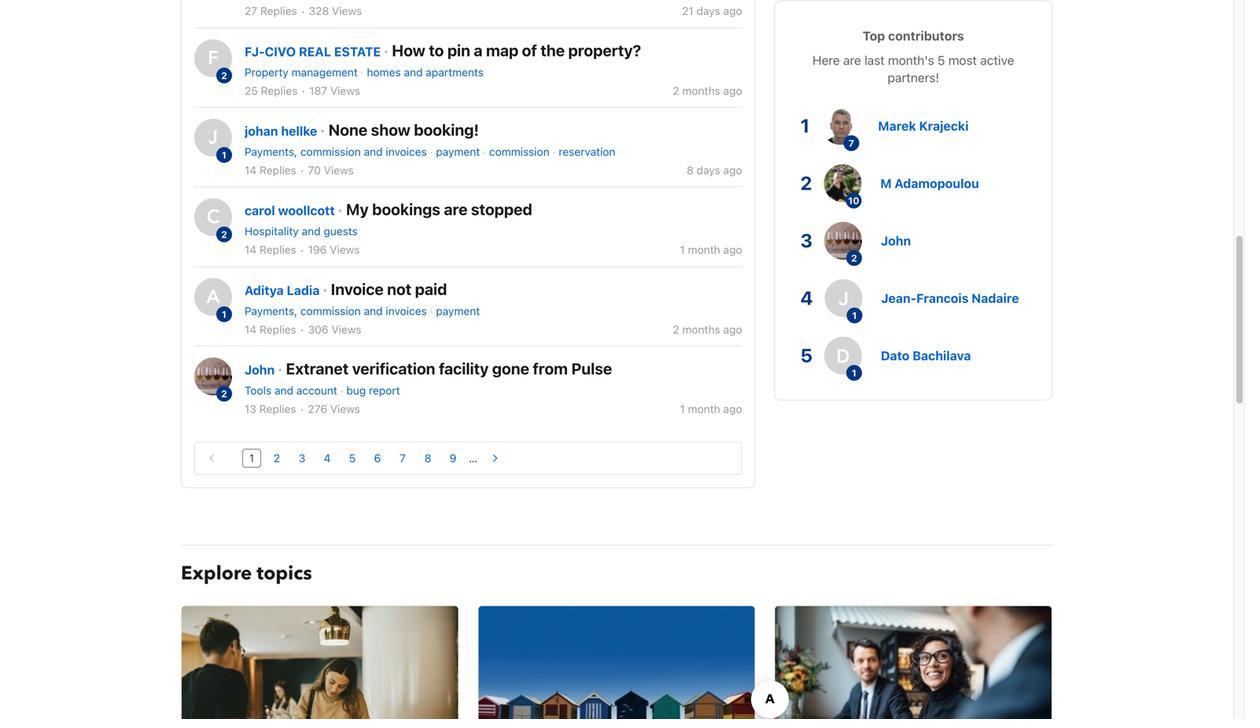 Task type: vqa. For each thing, say whether or not it's contained in the screenshot.
Property at the top of the page
yes



Task type: describe. For each thing, give the bounding box(es) containing it.
reservation
[[559, 145, 616, 158]]

8 link
[[419, 449, 438, 468]]

5 link
[[343, 449, 362, 468]]

2 for a
[[673, 323, 680, 336]]

13 replies
[[245, 403, 296, 416]]

ladia
[[287, 283, 320, 298]]

1 for my bookings are stopped
[[680, 243, 685, 256]]

replies for a
[[260, 323, 296, 336]]

months for f
[[683, 84, 721, 97]]

francois
[[917, 291, 969, 306]]

property management
[[245, 66, 358, 79]]

here are last month's 5 most active partners!
[[813, 53, 1015, 85]]

month's
[[889, 53, 935, 68]]

extranet verification facility gone from pulse
[[286, 359, 612, 378]]

14 replies for j
[[245, 164, 296, 177]]

explore topics
[[181, 561, 312, 587]]

johan
[[245, 124, 278, 138]]

70 views
[[308, 164, 354, 177]]

1 horizontal spatial profile picture for user john9001.msn.com image
[[825, 222, 863, 260]]

to
[[429, 41, 444, 59]]

187 views
[[309, 84, 360, 97]]

adamopoulou
[[895, 176, 980, 191]]

replies for j
[[260, 164, 296, 177]]

map
[[486, 41, 519, 59]]

invoice not paid
[[331, 280, 447, 298]]

views for c
[[330, 243, 360, 256]]

views for f
[[330, 84, 360, 97]]

and down invoice not paid
[[364, 304, 383, 317]]

explore
[[181, 561, 252, 587]]

how
[[392, 41, 426, 59]]

invoice not paid link
[[331, 280, 447, 298]]

fj-civo real estate
[[245, 44, 381, 59]]

4
[[324, 452, 331, 465]]

new to booking.com image
[[776, 606, 1052, 719]]

6 ago from the top
[[724, 403, 743, 416]]

tools and account link
[[245, 384, 337, 397]]

1 inside 1 link
[[249, 452, 254, 465]]

25
[[245, 84, 258, 97]]

extranet
[[286, 359, 349, 378]]

3 link
[[293, 449, 312, 468]]

m adamopoulou
[[881, 176, 980, 191]]

2 months ago for f
[[673, 84, 743, 97]]

bookings
[[372, 200, 441, 218]]

5 inside 5 link
[[349, 452, 356, 465]]

property?
[[569, 41, 642, 59]]

guests
[[324, 225, 358, 238]]

month for my bookings are stopped
[[688, 243, 721, 256]]

are inside here are last month's 5 most active partners!
[[844, 53, 862, 68]]

replies right '27'
[[260, 4, 297, 17]]

payments, for j
[[245, 145, 298, 158]]

2 payment link from the top
[[436, 304, 480, 317]]

profile picture for user m.adamopoulou.hotmail.com image
[[824, 165, 862, 202]]

john for bottom john link
[[245, 362, 275, 377]]

2 link
[[268, 449, 286, 468]]

views for a
[[332, 323, 362, 336]]

2 for f
[[673, 84, 680, 97]]

276 views
[[308, 403, 360, 416]]

most
[[949, 53, 978, 68]]

14 for j
[[245, 164, 257, 177]]

14 for c
[[245, 243, 257, 256]]

partners!
[[888, 70, 940, 85]]

views for j
[[324, 164, 354, 177]]

show
[[371, 120, 411, 139]]

13
[[245, 403, 257, 416]]

extranet verification facility gone from pulse link
[[286, 359, 612, 378]]

days for 8
[[697, 164, 721, 177]]

aditya
[[245, 283, 284, 298]]

management
[[292, 66, 358, 79]]

70
[[308, 164, 321, 177]]

property management image
[[479, 606, 755, 719]]

jean-
[[882, 291, 917, 306]]

month for extranet verification facility gone from pulse
[[688, 403, 721, 416]]

bug report
[[347, 384, 400, 397]]

payments, commission and invoices link for j
[[245, 145, 427, 158]]

homes
[[367, 66, 401, 79]]

306 views
[[308, 323, 362, 336]]

c
[[207, 204, 220, 230]]

gone
[[492, 359, 530, 378]]

commission link
[[489, 145, 550, 158]]

6
[[374, 452, 381, 465]]

from
[[533, 359, 568, 378]]

27 replies
[[245, 4, 297, 17]]

4 link
[[318, 449, 337, 468]]

report
[[369, 384, 400, 397]]

ago for c
[[724, 243, 743, 256]]

6 link
[[368, 449, 387, 468]]

…
[[469, 452, 478, 465]]

21 days ago
[[682, 4, 743, 17]]

1 link
[[242, 449, 261, 468]]

johan hellke
[[245, 124, 317, 138]]

25 replies
[[245, 84, 298, 97]]

aditya ladia link
[[245, 283, 320, 298]]

328
[[309, 4, 329, 17]]

estate
[[334, 44, 381, 59]]

m adamopoulou link
[[881, 176, 980, 191]]

carol woollcott
[[245, 203, 338, 218]]

jean-francois nadaire
[[882, 291, 1020, 306]]

my
[[346, 200, 369, 218]]



Task type: locate. For each thing, give the bounding box(es) containing it.
pin
[[448, 41, 471, 59]]

0 vertical spatial profile picture for user john9001.msn.com image
[[825, 222, 863, 260]]

marek krajecki link
[[879, 119, 969, 134]]

0 horizontal spatial profile picture for user john9001.msn.com image
[[194, 358, 232, 395]]

1 horizontal spatial 5
[[938, 53, 946, 68]]

invoices down the 'none show booking!'
[[386, 145, 427, 158]]

here
[[813, 53, 840, 68]]

5 left most
[[938, 53, 946, 68]]

payments, down johan
[[245, 145, 298, 158]]

1 payment from the top
[[436, 145, 480, 158]]

payments, commission and invoices link up 306 views
[[245, 304, 427, 317]]

months
[[683, 84, 721, 97], [683, 323, 721, 336]]

1 vertical spatial 5
[[349, 452, 356, 465]]

views right 328
[[332, 4, 362, 17]]

bug report link
[[347, 384, 400, 397]]

m
[[881, 176, 892, 191]]

facility
[[439, 359, 489, 378]]

1 vertical spatial payments,
[[245, 304, 298, 317]]

1 2 months ago from the top
[[673, 84, 743, 97]]

and up 196
[[302, 225, 321, 238]]

payments, commission and invoices link up 70 views
[[245, 145, 427, 158]]

payment down booking!
[[436, 145, 480, 158]]

0 vertical spatial payment
[[436, 145, 480, 158]]

2 vertical spatial 1
[[249, 452, 254, 465]]

2 payments, commission and invoices link from the top
[[245, 304, 427, 317]]

payments, down aditya
[[245, 304, 298, 317]]

and for apartments
[[404, 66, 423, 79]]

14 down johan
[[245, 164, 257, 177]]

196 views
[[308, 243, 360, 256]]

0 horizontal spatial 8
[[425, 452, 432, 465]]

0 vertical spatial month
[[688, 243, 721, 256]]

14 replies
[[245, 164, 296, 177], [245, 243, 296, 256], [245, 323, 296, 336]]

my bookings are stopped
[[346, 200, 533, 218]]

0 vertical spatial john
[[881, 233, 912, 248]]

not
[[387, 280, 412, 298]]

2 invoices from the top
[[386, 304, 427, 317]]

1 vertical spatial 2 months ago
[[673, 323, 743, 336]]

1 vertical spatial days
[[697, 164, 721, 177]]

dato
[[881, 348, 910, 363]]

payments, for a
[[245, 304, 298, 317]]

0 vertical spatial 1
[[680, 243, 685, 256]]

commission up stopped on the left of page
[[489, 145, 550, 158]]

1
[[680, 243, 685, 256], [680, 403, 685, 416], [249, 452, 254, 465]]

are left the last
[[844, 53, 862, 68]]

john link up jean-
[[881, 233, 912, 248]]

active
[[981, 53, 1015, 68]]

fj-civo real estate link
[[245, 44, 381, 59]]

5 inside here are last month's 5 most active partners!
[[938, 53, 946, 68]]

3 14 from the top
[[245, 323, 257, 336]]

real
[[299, 44, 331, 59]]

replies down aditya ladia
[[260, 323, 296, 336]]

2 vertical spatial 2
[[274, 452, 280, 465]]

0 horizontal spatial 5
[[349, 452, 356, 465]]

14 replies down johan
[[245, 164, 296, 177]]

replies down property
[[261, 84, 298, 97]]

1 month ago for extranet verification facility gone from pulse
[[680, 403, 743, 416]]

marek krajecki
[[879, 119, 969, 134]]

payments, commission and invoices link for a
[[245, 304, 427, 317]]

a left aditya
[[207, 284, 220, 310]]

14 down aditya
[[245, 323, 257, 336]]

1 vertical spatial 1
[[680, 403, 685, 416]]

account
[[297, 384, 337, 397]]

2 payment from the top
[[436, 304, 480, 317]]

1 vertical spatial profile picture for user john9001.msn.com image
[[194, 358, 232, 395]]

0 horizontal spatial a
[[207, 284, 220, 310]]

commission for j
[[301, 145, 361, 158]]

months for a
[[683, 323, 721, 336]]

5 right 4
[[349, 452, 356, 465]]

1 vertical spatial payment
[[436, 304, 480, 317]]

1 horizontal spatial are
[[844, 53, 862, 68]]

2 2 months ago from the top
[[673, 323, 743, 336]]

328 views
[[309, 4, 362, 17]]

5 ago from the top
[[724, 323, 743, 336]]

1 payments, commission and invoices from the top
[[245, 145, 427, 158]]

14 for a
[[245, 323, 257, 336]]

8 days ago
[[687, 164, 743, 177]]

property management link
[[245, 66, 358, 79]]

1 14 replies from the top
[[245, 164, 296, 177]]

the
[[541, 41, 565, 59]]

bug
[[347, 384, 366, 397]]

8 for 8
[[425, 452, 432, 465]]

1 vertical spatial 2
[[673, 323, 680, 336]]

payment
[[436, 145, 480, 158], [436, 304, 480, 317]]

go to previous page image
[[205, 451, 220, 466]]

tools and account
[[245, 384, 337, 397]]

1 vertical spatial are
[[444, 200, 468, 218]]

0 vertical spatial payments, commission and invoices link
[[245, 145, 427, 158]]

payment link down booking!
[[436, 145, 480, 158]]

property
[[245, 66, 289, 79]]

1 horizontal spatial j
[[839, 287, 849, 309]]

payment link down the 'paid' on the top left of page
[[436, 304, 480, 317]]

payments, commission and invoices for j
[[245, 145, 427, 158]]

0 horizontal spatial john link
[[245, 362, 275, 377]]

0 vertical spatial payments, commission and invoices
[[245, 145, 427, 158]]

2 vertical spatial 14 replies
[[245, 323, 296, 336]]

1 payments, from the top
[[245, 145, 298, 158]]

8 for 8 days ago
[[687, 164, 694, 177]]

0 vertical spatial 1 month ago
[[680, 243, 743, 256]]

payments, commission and invoices up 306 views
[[245, 304, 427, 317]]

0 vertical spatial john link
[[881, 233, 912, 248]]

1 payments, commission and invoices link from the top
[[245, 145, 427, 158]]

3 14 replies from the top
[[245, 323, 296, 336]]

1 invoices from the top
[[386, 145, 427, 158]]

payment down the 'paid' on the top left of page
[[436, 304, 480, 317]]

paid
[[415, 280, 447, 298]]

top contributors
[[863, 28, 965, 43]]

1 horizontal spatial john link
[[881, 233, 912, 248]]

hospitality
[[245, 225, 299, 238]]

1 vertical spatial months
[[683, 323, 721, 336]]

carol woollcott link
[[245, 203, 338, 218]]

carol
[[245, 203, 275, 218]]

are left stopped on the left of page
[[444, 200, 468, 218]]

306
[[308, 323, 329, 336]]

2 vertical spatial 14
[[245, 323, 257, 336]]

none show booking!
[[329, 120, 479, 139]]

replies down hospitality
[[260, 243, 296, 256]]

hospitality and guests image
[[182, 606, 458, 719]]

1 vertical spatial 14 replies
[[245, 243, 296, 256]]

0 vertical spatial are
[[844, 53, 862, 68]]

top
[[863, 28, 886, 43]]

21
[[682, 4, 694, 17]]

0 vertical spatial 8
[[687, 164, 694, 177]]

1 vertical spatial month
[[688, 403, 721, 416]]

1 14 from the top
[[245, 164, 257, 177]]

views down "guests"
[[330, 243, 360, 256]]

d
[[837, 345, 850, 367]]

7 link
[[393, 449, 412, 468]]

invoices down not
[[386, 304, 427, 317]]

homes and apartments link
[[367, 66, 484, 79]]

dato bachilava link
[[881, 348, 972, 363]]

1 horizontal spatial john
[[881, 233, 912, 248]]

0 vertical spatial 14
[[245, 164, 257, 177]]

how to pin a map of the property?
[[392, 41, 642, 59]]

2 months ago for a
[[673, 323, 743, 336]]

aditya ladia
[[245, 283, 320, 298]]

2 14 replies from the top
[[245, 243, 296, 256]]

1 vertical spatial invoices
[[386, 304, 427, 317]]

invoices
[[386, 145, 427, 158], [386, 304, 427, 317]]

hospitality and guests
[[245, 225, 358, 238]]

8
[[687, 164, 694, 177], [425, 452, 432, 465]]

0 vertical spatial j
[[209, 125, 218, 151]]

contributors
[[889, 28, 965, 43]]

27
[[245, 4, 257, 17]]

1 vertical spatial payments, commission and invoices link
[[245, 304, 427, 317]]

0 vertical spatial 2 months ago
[[673, 84, 743, 97]]

days for 21
[[697, 4, 721, 17]]

14 down hospitality
[[245, 243, 257, 256]]

2 14 from the top
[[245, 243, 257, 256]]

1 month from the top
[[688, 243, 721, 256]]

my bookings are stopped link
[[346, 200, 533, 218]]

and down how
[[404, 66, 423, 79]]

john up tools
[[245, 362, 275, 377]]

views right 306
[[332, 323, 362, 336]]

2 1 month ago from the top
[[680, 403, 743, 416]]

1 months from the top
[[683, 84, 721, 97]]

2 months ago
[[673, 84, 743, 97], [673, 323, 743, 336]]

0 vertical spatial a
[[474, 41, 483, 59]]

and for guests
[[302, 225, 321, 238]]

profile picture for user apartamentkraju.gmail.com image
[[822, 107, 860, 145]]

replies left 70
[[260, 164, 296, 177]]

1 month ago for my bookings are stopped
[[680, 243, 743, 256]]

topics
[[257, 561, 312, 587]]

3 ago from the top
[[724, 164, 743, 177]]

and up 13 replies
[[275, 384, 294, 397]]

apartments
[[426, 66, 484, 79]]

2 month from the top
[[688, 403, 721, 416]]

j left johan
[[209, 125, 218, 151]]

none show booking! link
[[329, 120, 479, 139]]

0 vertical spatial invoices
[[386, 145, 427, 158]]

john link up tools
[[245, 362, 275, 377]]

tools
[[245, 384, 272, 397]]

0 horizontal spatial are
[[444, 200, 468, 218]]

john link
[[881, 233, 912, 248], [245, 362, 275, 377]]

john up jean-
[[881, 233, 912, 248]]

0 vertical spatial months
[[683, 84, 721, 97]]

2 months from the top
[[683, 323, 721, 336]]

commission for a
[[301, 304, 361, 317]]

2 days from the top
[[697, 164, 721, 177]]

views down 'bug' on the bottom
[[330, 403, 360, 416]]

johan hellke link
[[245, 124, 317, 138]]

1 vertical spatial john link
[[245, 362, 275, 377]]

a
[[474, 41, 483, 59], [207, 284, 220, 310]]

payments, commission and invoices
[[245, 145, 427, 158], [245, 304, 427, 317]]

1 1 month ago from the top
[[680, 243, 743, 256]]

0 vertical spatial 2
[[673, 84, 680, 97]]

1 horizontal spatial 8
[[687, 164, 694, 177]]

and down show
[[364, 145, 383, 158]]

0 horizontal spatial j
[[209, 125, 218, 151]]

of
[[522, 41, 537, 59]]

1 vertical spatial a
[[207, 284, 220, 310]]

2 ago from the top
[[724, 84, 743, 97]]

0 vertical spatial 5
[[938, 53, 946, 68]]

9 link
[[444, 449, 463, 468]]

0 vertical spatial payment link
[[436, 145, 480, 158]]

0 horizontal spatial john
[[245, 362, 275, 377]]

14 replies down aditya
[[245, 323, 296, 336]]

civo
[[265, 44, 296, 59]]

go to next page image
[[488, 451, 502, 466]]

pulse
[[572, 359, 612, 378]]

1 vertical spatial 8
[[425, 452, 432, 465]]

1 vertical spatial 14
[[245, 243, 257, 256]]

replies down tools and account link
[[260, 403, 296, 416]]

14 replies for c
[[245, 243, 296, 256]]

1 days from the top
[[697, 4, 721, 17]]

payments, commission and invoices for a
[[245, 304, 427, 317]]

stopped
[[471, 200, 533, 218]]

profile picture for user john9001.msn.com image left tools
[[194, 358, 232, 395]]

j left jean-
[[839, 287, 849, 309]]

profile picture for user john9001.msn.com image
[[825, 222, 863, 260], [194, 358, 232, 395]]

replies for c
[[260, 243, 296, 256]]

commission
[[301, 145, 361, 158], [489, 145, 550, 158], [301, 304, 361, 317]]

1 vertical spatial payment link
[[436, 304, 480, 317]]

1 vertical spatial j
[[839, 287, 849, 309]]

commission up 70 views
[[301, 145, 361, 158]]

276
[[308, 403, 327, 416]]

1 horizontal spatial a
[[474, 41, 483, 59]]

ago for a
[[724, 323, 743, 336]]

1 for extranet verification facility gone from pulse
[[680, 403, 685, 416]]

bachilava
[[913, 348, 972, 363]]

views right 70
[[324, 164, 354, 177]]

1 vertical spatial john
[[245, 362, 275, 377]]

invoices for a
[[386, 304, 427, 317]]

how to pin a map of the property? link
[[392, 41, 642, 59]]

0 vertical spatial payments,
[[245, 145, 298, 158]]

1 payment link from the top
[[436, 145, 480, 158]]

invoice
[[331, 280, 384, 298]]

john for top john link
[[881, 233, 912, 248]]

a right pin
[[474, 41, 483, 59]]

views
[[332, 4, 362, 17], [330, 84, 360, 97], [324, 164, 354, 177], [330, 243, 360, 256], [332, 323, 362, 336], [330, 403, 360, 416]]

14 replies down hospitality
[[245, 243, 296, 256]]

2 payments, from the top
[[245, 304, 298, 317]]

0 vertical spatial 14 replies
[[245, 164, 296, 177]]

verification
[[352, 359, 436, 378]]

profile picture for user john9001.msn.com image down profile picture for user m.adamopoulou.hotmail.com
[[825, 222, 863, 260]]

1 month ago
[[680, 243, 743, 256], [680, 403, 743, 416]]

1 vertical spatial payments, commission and invoices
[[245, 304, 427, 317]]

2 payments, commission and invoices from the top
[[245, 304, 427, 317]]

woollcott
[[278, 203, 335, 218]]

ago for f
[[724, 84, 743, 97]]

none
[[329, 120, 368, 139]]

0 vertical spatial days
[[697, 4, 721, 17]]

booking!
[[414, 120, 479, 139]]

196
[[308, 243, 327, 256]]

14 replies for a
[[245, 323, 296, 336]]

payments, commission and invoices up 70 views
[[245, 145, 427, 158]]

views right 187
[[330, 84, 360, 97]]

commission up 306 views
[[301, 304, 361, 317]]

4 ago from the top
[[724, 243, 743, 256]]

1 vertical spatial 1 month ago
[[680, 403, 743, 416]]

1 ago from the top
[[724, 4, 743, 17]]

j
[[209, 125, 218, 151], [839, 287, 849, 309]]

invoices for j
[[386, 145, 427, 158]]

and for account
[[275, 384, 294, 397]]

ago for j
[[724, 164, 743, 177]]

replies for f
[[261, 84, 298, 97]]



